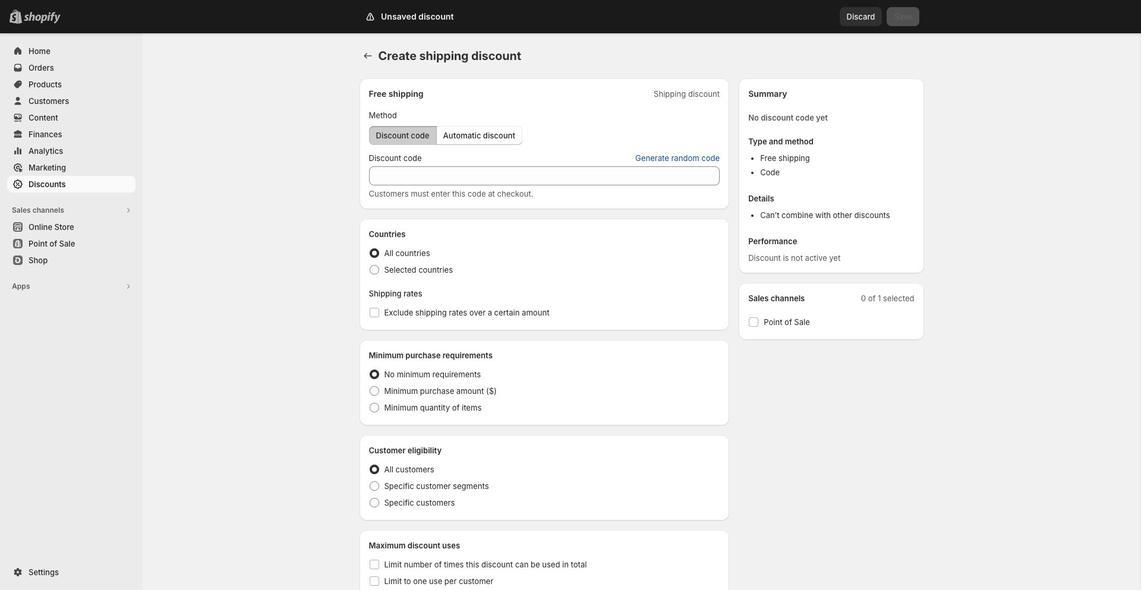Task type: locate. For each thing, give the bounding box(es) containing it.
None text field
[[369, 166, 720, 185]]



Task type: vqa. For each thing, say whether or not it's contained in the screenshot.
Text Field
yes



Task type: describe. For each thing, give the bounding box(es) containing it.
shopify image
[[24, 12, 61, 24]]



